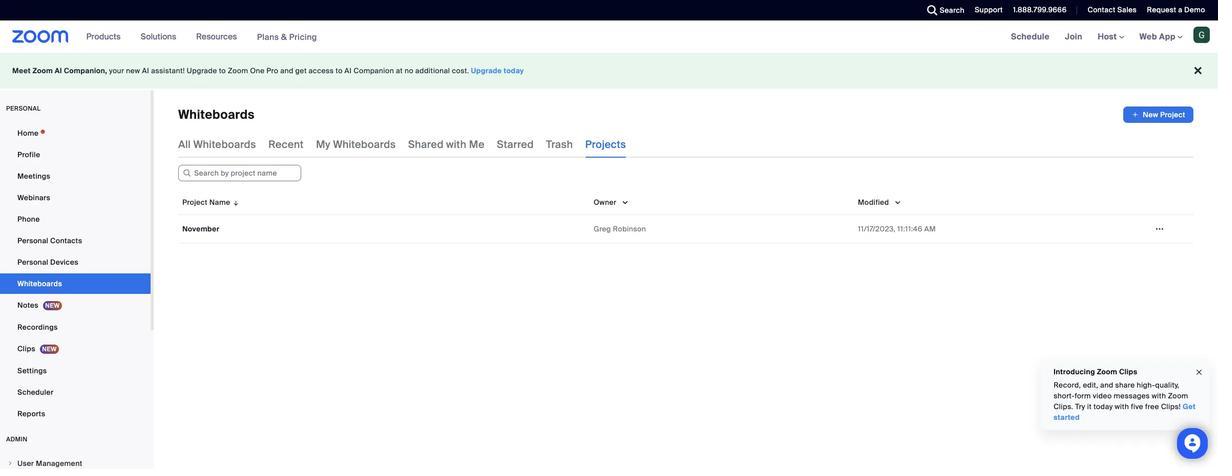 Task type: vqa. For each thing, say whether or not it's contained in the screenshot.
Greg Robinson 3/11/2024, 5:25:40 PM Starred icon on the left bottom
no



Task type: describe. For each thing, give the bounding box(es) containing it.
scheduler
[[17, 388, 54, 397]]

contact
[[1088, 5, 1116, 14]]

get
[[296, 66, 307, 75]]

pro
[[267, 66, 279, 75]]

plans
[[257, 32, 279, 42]]

1 ai from the left
[[55, 66, 62, 75]]

1 vertical spatial clips
[[1120, 367, 1138, 377]]

new
[[126, 66, 140, 75]]

form
[[1075, 392, 1092, 401]]

1 to from the left
[[219, 66, 226, 75]]

products
[[86, 31, 121, 42]]

your
[[109, 66, 124, 75]]

profile link
[[0, 145, 151, 165]]

project name
[[182, 198, 230, 207]]

arrow down image
[[230, 196, 240, 208]]

1 vertical spatial with
[[1152, 392, 1167, 401]]

2 vertical spatial with
[[1115, 402, 1130, 412]]

recordings link
[[0, 317, 151, 338]]

add image
[[1132, 110, 1139, 120]]

right image
[[7, 461, 13, 467]]

whiteboards application
[[178, 107, 1194, 123]]

trash
[[546, 138, 573, 151]]

Search text field
[[178, 165, 301, 181]]

am
[[925, 224, 936, 234]]

reports
[[17, 410, 45, 419]]

reports link
[[0, 404, 151, 424]]

meetings navigation
[[1004, 21, 1219, 54]]

record,
[[1054, 381, 1082, 390]]

and inside meet zoom ai companion, footer
[[280, 66, 294, 75]]

contact sales
[[1088, 5, 1137, 14]]

additional
[[416, 66, 450, 75]]

quality,
[[1156, 381, 1180, 390]]

record, edit, and share high-quality, short-form video messages with zoom clips. try it today with five free clips!
[[1054, 381, 1189, 412]]

close image
[[1196, 367, 1204, 378]]

host
[[1098, 31, 1120, 42]]

solutions button
[[141, 21, 181, 53]]

introducing
[[1054, 367, 1096, 377]]

whiteboards right my
[[333, 138, 396, 151]]

home link
[[0, 123, 151, 144]]

a
[[1179, 5, 1183, 14]]

phone
[[17, 215, 40, 224]]

contacts
[[50, 236, 82, 245]]

messages
[[1114, 392, 1151, 401]]

2 to from the left
[[336, 66, 343, 75]]

get started link
[[1054, 402, 1196, 422]]

edit,
[[1084, 381, 1099, 390]]

personal
[[6, 105, 41, 113]]

11/17/2023,
[[858, 224, 896, 234]]

share
[[1116, 381, 1136, 390]]

greg robinson
[[594, 224, 646, 234]]

1 vertical spatial project
[[182, 198, 208, 207]]

robinson
[[613, 224, 646, 234]]

demo
[[1185, 5, 1206, 14]]

one
[[250, 66, 265, 75]]

settings link
[[0, 361, 151, 381]]

notes link
[[0, 295, 151, 316]]

personal devices
[[17, 258, 78, 267]]

high-
[[1137, 381, 1156, 390]]

recordings
[[17, 323, 58, 332]]

recent
[[269, 138, 304, 151]]

tabs of all whiteboard page tab list
[[178, 131, 626, 158]]

me
[[469, 138, 485, 151]]

short-
[[1054, 392, 1075, 401]]

zoom left one
[[228, 66, 248, 75]]

whiteboards inside 'link'
[[17, 279, 62, 289]]

access
[[309, 66, 334, 75]]

new project button
[[1124, 107, 1194, 123]]

phone link
[[0, 209, 151, 230]]

sales
[[1118, 5, 1137, 14]]

host button
[[1098, 31, 1125, 42]]

personal for personal contacts
[[17, 236, 48, 245]]

no
[[405, 66, 414, 75]]

new
[[1144, 110, 1159, 119]]

plans & pricing
[[257, 32, 317, 42]]

whiteboards link
[[0, 274, 151, 294]]

today inside record, edit, and share high-quality, short-form video messages with zoom clips. try it today with five free clips!
[[1094, 402, 1114, 412]]

notes
[[17, 301, 38, 310]]

clips inside the personal menu menu
[[17, 344, 35, 354]]

&
[[281, 32, 287, 42]]

solutions
[[141, 31, 176, 42]]

profile
[[17, 150, 40, 159]]

application containing project name
[[178, 190, 1194, 243]]

zoom up edit,
[[1098, 367, 1118, 377]]

meet zoom ai companion, your new ai assistant! upgrade to zoom one pro and get access to ai companion at no additional cost. upgrade today
[[12, 66, 524, 75]]

starred
[[497, 138, 534, 151]]



Task type: locate. For each thing, give the bounding box(es) containing it.
web app
[[1140, 31, 1176, 42]]

resources button
[[196, 21, 242, 53]]

whiteboards up all whiteboards
[[178, 107, 255, 122]]

1 horizontal spatial ai
[[142, 66, 149, 75]]

web app button
[[1140, 31, 1183, 42]]

companion,
[[64, 66, 107, 75]]

clips link
[[0, 339, 151, 360]]

edit project image
[[1152, 224, 1169, 234]]

meetings link
[[0, 166, 151, 187]]

2 upgrade from the left
[[471, 66, 502, 75]]

profile picture image
[[1194, 27, 1211, 43]]

clips!
[[1162, 402, 1182, 412]]

upgrade down product information navigation
[[187, 66, 217, 75]]

meetings
[[17, 172, 50, 181]]

get
[[1183, 402, 1196, 412]]

whiteboards down personal devices
[[17, 279, 62, 289]]

today
[[504, 66, 524, 75], [1094, 402, 1114, 412]]

0 horizontal spatial with
[[446, 138, 467, 151]]

personal down phone
[[17, 236, 48, 245]]

1 vertical spatial today
[[1094, 402, 1114, 412]]

my
[[316, 138, 331, 151]]

2 personal from the top
[[17, 258, 48, 267]]

0 vertical spatial project
[[1161, 110, 1186, 119]]

0 horizontal spatial to
[[219, 66, 226, 75]]

clips up settings at the bottom of the page
[[17, 344, 35, 354]]

new project
[[1144, 110, 1186, 119]]

support
[[975, 5, 1003, 14]]

project right new
[[1161, 110, 1186, 119]]

user management menu item
[[0, 454, 151, 469]]

whiteboards up search text field
[[193, 138, 256, 151]]

2 horizontal spatial ai
[[345, 66, 352, 75]]

application
[[178, 190, 1194, 243]]

to
[[219, 66, 226, 75], [336, 66, 343, 75]]

upgrade right cost.
[[471, 66, 502, 75]]

0 vertical spatial today
[[504, 66, 524, 75]]

personal
[[17, 236, 48, 245], [17, 258, 48, 267]]

2 ai from the left
[[142, 66, 149, 75]]

scheduler link
[[0, 382, 151, 403]]

webinars link
[[0, 188, 151, 208]]

3 ai from the left
[[345, 66, 352, 75]]

personal for personal devices
[[17, 258, 48, 267]]

user
[[17, 459, 34, 468]]

with up free
[[1152, 392, 1167, 401]]

1 horizontal spatial upgrade
[[471, 66, 502, 75]]

ai left companion, in the left top of the page
[[55, 66, 62, 75]]

video
[[1093, 392, 1112, 401]]

to down resources dropdown button
[[219, 66, 226, 75]]

0 horizontal spatial today
[[504, 66, 524, 75]]

all
[[178, 138, 191, 151]]

meet zoom ai companion, footer
[[0, 53, 1219, 89]]

1 vertical spatial personal
[[17, 258, 48, 267]]

my whiteboards
[[316, 138, 396, 151]]

schedule link
[[1004, 21, 1058, 53]]

project
[[1161, 110, 1186, 119], [182, 198, 208, 207]]

1 horizontal spatial today
[[1094, 402, 1114, 412]]

ai left the companion on the left of the page
[[345, 66, 352, 75]]

cost.
[[452, 66, 469, 75]]

banner
[[0, 21, 1219, 54]]

it
[[1088, 402, 1092, 412]]

webinars
[[17, 193, 50, 202]]

0 horizontal spatial upgrade
[[187, 66, 217, 75]]

whiteboards
[[178, 107, 255, 122], [193, 138, 256, 151], [333, 138, 396, 151], [17, 279, 62, 289]]

with left the me
[[446, 138, 467, 151]]

1 horizontal spatial clips
[[1120, 367, 1138, 377]]

personal down personal contacts
[[17, 258, 48, 267]]

shared
[[408, 138, 444, 151]]

ai
[[55, 66, 62, 75], [142, 66, 149, 75], [345, 66, 352, 75]]

try
[[1076, 402, 1086, 412]]

with down messages
[[1115, 402, 1130, 412]]

ai right new
[[142, 66, 149, 75]]

five
[[1132, 402, 1144, 412]]

1.888.799.9666
[[1014, 5, 1067, 14]]

get started
[[1054, 402, 1196, 422]]

today inside meet zoom ai companion, footer
[[504, 66, 524, 75]]

zoom inside record, edit, and share high-quality, short-form video messages with zoom clips. try it today with five free clips!
[[1169, 392, 1189, 401]]

search button
[[920, 0, 968, 21]]

pricing
[[289, 32, 317, 42]]

0 horizontal spatial ai
[[55, 66, 62, 75]]

free
[[1146, 402, 1160, 412]]

to right the access
[[336, 66, 343, 75]]

personal menu menu
[[0, 123, 151, 425]]

0 vertical spatial and
[[280, 66, 294, 75]]

1 personal from the top
[[17, 236, 48, 245]]

1 horizontal spatial and
[[1101, 381, 1114, 390]]

project inside new project button
[[1161, 110, 1186, 119]]

meet
[[12, 66, 31, 75]]

personal contacts link
[[0, 231, 151, 251]]

clips up share on the bottom right
[[1120, 367, 1138, 377]]

and left the get
[[280, 66, 294, 75]]

admin
[[6, 436, 28, 444]]

0 vertical spatial clips
[[17, 344, 35, 354]]

banner containing products
[[0, 21, 1219, 54]]

devices
[[50, 258, 78, 267]]

request
[[1148, 5, 1177, 14]]

zoom logo image
[[12, 30, 68, 43]]

0 horizontal spatial project
[[182, 198, 208, 207]]

web
[[1140, 31, 1158, 42]]

1 horizontal spatial to
[[336, 66, 343, 75]]

request a demo link
[[1140, 0, 1219, 21], [1148, 5, 1206, 14]]

november
[[182, 224, 220, 234]]

assistant!
[[151, 66, 185, 75]]

11/17/2023, 11:11:46 am
[[858, 224, 936, 234]]

request a demo
[[1148, 5, 1206, 14]]

0 horizontal spatial clips
[[17, 344, 35, 354]]

upgrade
[[187, 66, 217, 75], [471, 66, 502, 75]]

zoom right meet
[[33, 66, 53, 75]]

resources
[[196, 31, 237, 42]]

11:11:46
[[898, 224, 923, 234]]

with inside tabs of all whiteboard page tab list
[[446, 138, 467, 151]]

personal contacts
[[17, 236, 82, 245]]

modified
[[858, 198, 890, 207]]

1 upgrade from the left
[[187, 66, 217, 75]]

home
[[17, 129, 39, 138]]

zoom up the clips! at right
[[1169, 392, 1189, 401]]

greg
[[594, 224, 611, 234]]

1 horizontal spatial project
[[1161, 110, 1186, 119]]

join
[[1066, 31, 1083, 42]]

at
[[396, 66, 403, 75]]

projects
[[586, 138, 626, 151]]

with
[[446, 138, 467, 151], [1152, 392, 1167, 401], [1115, 402, 1130, 412]]

clips
[[17, 344, 35, 354], [1120, 367, 1138, 377]]

and inside record, edit, and share high-quality, short-form video messages with zoom clips. try it today with five free clips!
[[1101, 381, 1114, 390]]

whiteboards inside application
[[178, 107, 255, 122]]

and
[[280, 66, 294, 75], [1101, 381, 1114, 390]]

user management
[[17, 459, 82, 468]]

name
[[209, 198, 230, 207]]

0 vertical spatial with
[[446, 138, 467, 151]]

settings
[[17, 366, 47, 376]]

upgrade today link
[[471, 66, 524, 75]]

2 horizontal spatial with
[[1152, 392, 1167, 401]]

and up video
[[1101, 381, 1114, 390]]

companion
[[354, 66, 394, 75]]

products button
[[86, 21, 125, 53]]

app
[[1160, 31, 1176, 42]]

1 horizontal spatial with
[[1115, 402, 1130, 412]]

introducing zoom clips
[[1054, 367, 1138, 377]]

0 horizontal spatial and
[[280, 66, 294, 75]]

started
[[1054, 413, 1080, 422]]

product information navigation
[[79, 21, 325, 54]]

contact sales link
[[1081, 0, 1140, 21], [1088, 5, 1137, 14]]

personal devices link
[[0, 252, 151, 273]]

project left 'name'
[[182, 198, 208, 207]]

0 vertical spatial personal
[[17, 236, 48, 245]]

1 vertical spatial and
[[1101, 381, 1114, 390]]



